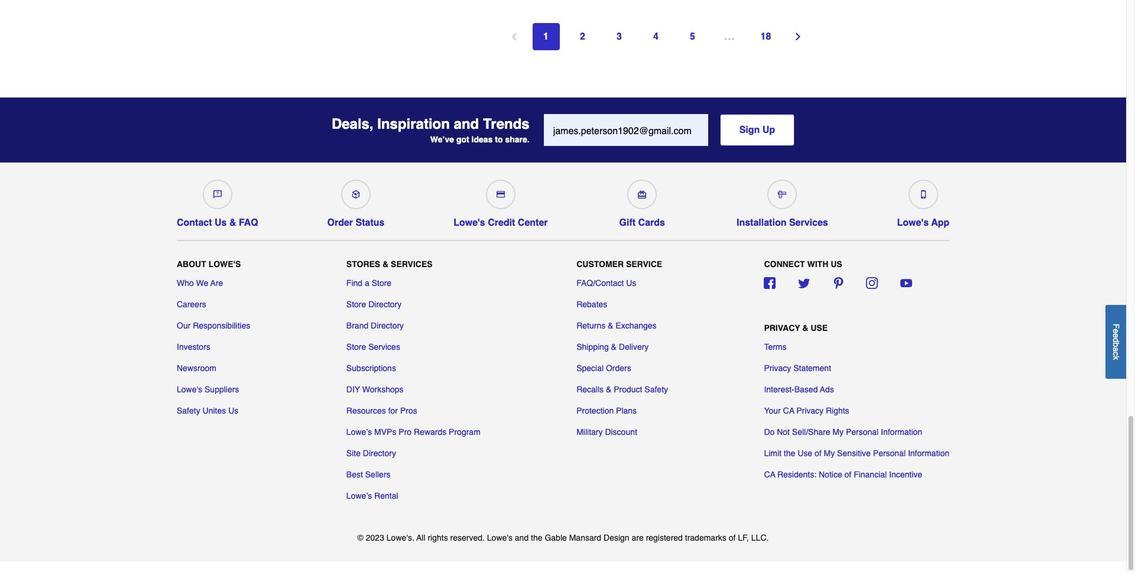 Task type: describe. For each thing, give the bounding box(es) containing it.
use for the
[[798, 449, 812, 458]]

chevron right image
[[792, 31, 804, 43]]

app
[[931, 218, 949, 228]]

our responsibilities
[[177, 321, 250, 330]]

pickup image
[[352, 191, 360, 199]]

us
[[831, 259, 842, 269]]

based
[[794, 385, 818, 394]]

lf,
[[738, 533, 749, 543]]

rental
[[374, 491, 398, 501]]

investors link
[[177, 341, 210, 353]]

plans
[[616, 406, 637, 416]]

twitter image
[[798, 277, 810, 289]]

and inside deals, inspiration and trends we've got ideas to share.
[[454, 116, 479, 132]]

for
[[388, 406, 398, 416]]

services for installation services
[[789, 218, 828, 228]]

brand
[[346, 321, 368, 330]]

are
[[632, 533, 644, 543]]

ideas
[[472, 135, 493, 144]]

privacy statement
[[764, 364, 831, 373]]

gift cards link
[[617, 175, 668, 229]]

1 vertical spatial services
[[391, 259, 433, 269]]

center
[[518, 218, 548, 228]]

4
[[653, 32, 659, 42]]

shipping
[[577, 342, 609, 352]]

privacy for privacy & use
[[764, 323, 800, 333]]

ca residents: notice of financial incentive
[[764, 470, 922, 479]]

© 2023 lowe's. all rights reserved. lowe's and the gable mansard design are registered trademarks of lf, llc.
[[357, 533, 769, 543]]

deals, inspiration and trends we've got ideas to share.
[[332, 116, 530, 144]]

2 button
[[569, 23, 596, 50]]

b
[[1111, 342, 1121, 347]]

reserved.
[[450, 533, 485, 543]]

who
[[177, 278, 194, 288]]

connect
[[764, 259, 805, 269]]

sign up button
[[720, 114, 795, 146]]

store directory link
[[346, 298, 402, 310]]

of for my
[[815, 449, 822, 458]]

diy
[[346, 385, 360, 394]]

service
[[626, 259, 662, 269]]

resources
[[346, 406, 386, 416]]

military
[[577, 427, 603, 437]]

youtube image
[[900, 277, 912, 289]]

4 button
[[642, 23, 670, 50]]

0 vertical spatial information
[[881, 427, 922, 437]]

customer care image
[[213, 191, 222, 199]]

brand directory link
[[346, 320, 404, 332]]

unites
[[203, 406, 226, 416]]

gable
[[545, 533, 567, 543]]

1 vertical spatial information
[[908, 449, 949, 458]]

deals,
[[332, 116, 373, 132]]

sign up form
[[544, 114, 795, 146]]

0 horizontal spatial the
[[531, 533, 542, 543]]

we've
[[430, 135, 454, 144]]

2023
[[366, 533, 384, 543]]

resources for pros link
[[346, 405, 417, 417]]

design
[[604, 533, 629, 543]]

recalls & product safety link
[[577, 384, 668, 395]]

about
[[177, 259, 206, 269]]

store for directory
[[346, 300, 366, 309]]

rebates
[[577, 300, 607, 309]]

of for financial
[[845, 470, 852, 479]]

program
[[449, 427, 481, 437]]

us for contact
[[215, 218, 227, 228]]

2 e from the top
[[1111, 333, 1121, 338]]

directory for brand directory
[[371, 321, 404, 330]]

sell/share
[[792, 427, 830, 437]]

incentive
[[889, 470, 922, 479]]

& for returns & exchanges
[[608, 321, 613, 330]]

newsroom link
[[177, 362, 216, 374]]

privacy & use
[[764, 323, 828, 333]]

stores
[[346, 259, 380, 269]]

special
[[577, 364, 604, 373]]

safety unites us
[[177, 406, 238, 416]]

trademarks
[[685, 533, 726, 543]]

gift card image
[[638, 191, 646, 199]]

pinterest image
[[832, 277, 844, 289]]

lowe's credit center link
[[454, 175, 548, 229]]

1 horizontal spatial safety
[[645, 385, 668, 394]]

lowe's credit center
[[454, 218, 548, 228]]

sign
[[739, 125, 760, 136]]

installation services link
[[737, 175, 828, 229]]

best sellers link
[[346, 469, 391, 481]]

faq
[[239, 218, 258, 228]]

lowe's for lowe's app
[[897, 218, 929, 228]]

interest-based ads
[[764, 385, 834, 394]]

rebates link
[[577, 298, 607, 310]]

3
[[617, 32, 622, 42]]

diy workshops
[[346, 385, 404, 394]]

site directory link
[[346, 447, 396, 459]]

returns
[[577, 321, 606, 330]]

5
[[690, 32, 695, 42]]

do
[[764, 427, 775, 437]]

rights
[[826, 406, 849, 416]]

returns & exchanges link
[[577, 320, 657, 332]]

my inside do not sell/share my personal information link
[[833, 427, 844, 437]]

protection plans link
[[577, 405, 637, 417]]

lowe's for lowe's suppliers
[[177, 385, 202, 394]]

order status link
[[327, 175, 385, 229]]

installation services
[[737, 218, 828, 228]]

order status
[[327, 218, 385, 228]]

Email Address email field
[[544, 114, 708, 146]]

lowe's rental
[[346, 491, 398, 501]]

exchanges
[[616, 321, 657, 330]]

status
[[356, 218, 385, 228]]

directory for site directory
[[363, 449, 396, 458]]

up
[[763, 125, 775, 136]]



Task type: locate. For each thing, give the bounding box(es) containing it.
mobile image
[[919, 191, 927, 199]]

ca down the limit at right
[[764, 470, 775, 479]]

limit the use of my sensitive personal information link
[[764, 447, 949, 459]]

& left faq
[[229, 218, 236, 228]]

1 vertical spatial us
[[626, 278, 636, 288]]

connect with us
[[764, 259, 842, 269]]

1 horizontal spatial the
[[784, 449, 795, 458]]

faq/contact
[[577, 278, 624, 288]]

store for services
[[346, 342, 366, 352]]

us down customer service
[[626, 278, 636, 288]]

& for stores & services
[[383, 259, 389, 269]]

e up d
[[1111, 329, 1121, 333]]

who we are
[[177, 278, 223, 288]]

rewards
[[414, 427, 447, 437]]

1 vertical spatial safety
[[177, 406, 200, 416]]

product
[[614, 385, 642, 394]]

financial
[[854, 470, 887, 479]]

do not sell/share my personal information link
[[764, 426, 922, 438]]

careers link
[[177, 298, 206, 310]]

0 vertical spatial use
[[811, 323, 828, 333]]

us right unites
[[228, 406, 238, 416]]

0 vertical spatial directory
[[368, 300, 402, 309]]

delivery
[[619, 342, 649, 352]]

dots image
[[725, 35, 734, 44]]

the left gable
[[531, 533, 542, 543]]

2 lowe's from the top
[[346, 491, 372, 501]]

investors
[[177, 342, 210, 352]]

3 button
[[606, 23, 633, 50]]

your ca privacy rights link
[[764, 405, 849, 417]]

of right notice
[[845, 470, 852, 479]]

a inside button
[[1111, 347, 1121, 352]]

use down sell/share
[[798, 449, 812, 458]]

and left gable
[[515, 533, 529, 543]]

the right the limit at right
[[784, 449, 795, 458]]

lowe's up the are
[[208, 259, 241, 269]]

2 vertical spatial of
[[729, 533, 736, 543]]

lowe's for lowe's credit center
[[454, 218, 485, 228]]

0 vertical spatial ca
[[783, 406, 794, 416]]

gift cards
[[619, 218, 665, 228]]

safety right product
[[645, 385, 668, 394]]

brand directory
[[346, 321, 404, 330]]

1 vertical spatial store
[[346, 300, 366, 309]]

1 vertical spatial use
[[798, 449, 812, 458]]

statement
[[794, 364, 831, 373]]

0 vertical spatial safety
[[645, 385, 668, 394]]

use up statement
[[811, 323, 828, 333]]

2 horizontal spatial of
[[845, 470, 852, 479]]

0 vertical spatial lowe's
[[346, 427, 372, 437]]

trends
[[483, 116, 530, 132]]

privacy up sell/share
[[796, 406, 824, 416]]

my down 'rights'
[[833, 427, 844, 437]]

discount
[[605, 427, 637, 437]]

0 horizontal spatial and
[[454, 116, 479, 132]]

0 vertical spatial my
[[833, 427, 844, 437]]

use for &
[[811, 323, 828, 333]]

1 vertical spatial and
[[515, 533, 529, 543]]

faq/contact us
[[577, 278, 636, 288]]

instagram image
[[866, 277, 878, 289]]

1 horizontal spatial and
[[515, 533, 529, 543]]

services inside "link"
[[368, 342, 400, 352]]

0 vertical spatial the
[[784, 449, 795, 458]]

personal up limit the use of my sensitive personal information link
[[846, 427, 879, 437]]

store down the brand
[[346, 342, 366, 352]]

& for recalls & product safety
[[606, 385, 612, 394]]

services for store services
[[368, 342, 400, 352]]

lowe's inside lowe's app link
[[897, 218, 929, 228]]

personal
[[846, 427, 879, 437], [873, 449, 906, 458]]

e up b
[[1111, 333, 1121, 338]]

ca
[[783, 406, 794, 416], [764, 470, 775, 479]]

of
[[815, 449, 822, 458], [845, 470, 852, 479], [729, 533, 736, 543]]

my inside limit the use of my sensitive personal information link
[[824, 449, 835, 458]]

privacy for privacy statement
[[764, 364, 791, 373]]

1 vertical spatial personal
[[873, 449, 906, 458]]

a up the 'k'
[[1111, 347, 1121, 352]]

the
[[784, 449, 795, 458], [531, 533, 542, 543]]

safety
[[645, 385, 668, 394], [177, 406, 200, 416]]

0 horizontal spatial a
[[365, 278, 369, 288]]

llc.
[[751, 533, 769, 543]]

0 vertical spatial of
[[815, 449, 822, 458]]

sensitive
[[837, 449, 871, 458]]

1 vertical spatial lowe's
[[346, 491, 372, 501]]

k
[[1111, 356, 1121, 360]]

returns & exchanges
[[577, 321, 657, 330]]

1 vertical spatial a
[[1111, 347, 1121, 352]]

store inside "link"
[[346, 342, 366, 352]]

us
[[215, 218, 227, 228], [626, 278, 636, 288], [228, 406, 238, 416]]

f e e d b a c k button
[[1106, 305, 1126, 379]]

2 vertical spatial privacy
[[796, 406, 824, 416]]

0 vertical spatial us
[[215, 218, 227, 228]]

about lowe's
[[177, 259, 241, 269]]

2 vertical spatial us
[[228, 406, 238, 416]]

lowe's left 'credit'
[[454, 218, 485, 228]]

contact
[[177, 218, 212, 228]]

subscriptions link
[[346, 362, 396, 374]]

services up find a store link
[[391, 259, 433, 269]]

us right 'contact'
[[215, 218, 227, 228]]

18
[[761, 32, 771, 42]]

& right returns
[[608, 321, 613, 330]]

privacy up terms link
[[764, 323, 800, 333]]

lowe's for lowe's rental
[[346, 491, 372, 501]]

customer
[[577, 259, 624, 269]]

faq/contact us link
[[577, 277, 636, 289]]

we
[[196, 278, 208, 288]]

lowe's for lowe's mvps pro rewards program
[[346, 427, 372, 437]]

a right find
[[365, 278, 369, 288]]

1 horizontal spatial a
[[1111, 347, 1121, 352]]

personal up incentive
[[873, 449, 906, 458]]

privacy statement link
[[764, 362, 831, 374]]

& for shipping & delivery
[[611, 342, 617, 352]]

responsibilities
[[193, 321, 250, 330]]

0 horizontal spatial ca
[[764, 470, 775, 479]]

special orders
[[577, 364, 631, 373]]

got
[[456, 135, 469, 144]]

privacy up interest-
[[764, 364, 791, 373]]

& right the recalls at right bottom
[[606, 385, 612, 394]]

store down stores & services
[[372, 278, 391, 288]]

special orders link
[[577, 362, 631, 374]]

our responsibilities link
[[177, 320, 250, 332]]

services up connect with us on the right top
[[789, 218, 828, 228]]

1 vertical spatial of
[[845, 470, 852, 479]]

1 vertical spatial my
[[824, 449, 835, 458]]

& for privacy & use
[[802, 323, 808, 333]]

directory down the store directory link at the left bottom
[[371, 321, 404, 330]]

all
[[416, 533, 425, 543]]

safety unites us link
[[177, 405, 238, 417]]

a
[[365, 278, 369, 288], [1111, 347, 1121, 352]]

2 horizontal spatial us
[[626, 278, 636, 288]]

0 horizontal spatial us
[[215, 218, 227, 228]]

f e e d b a c k
[[1111, 324, 1121, 360]]

2 vertical spatial directory
[[363, 449, 396, 458]]

dimensions image
[[778, 191, 787, 199]]

your ca privacy rights
[[764, 406, 849, 416]]

order
[[327, 218, 353, 228]]

do not sell/share my personal information
[[764, 427, 922, 437]]

credit card image
[[497, 191, 505, 199]]

shipping & delivery
[[577, 342, 649, 352]]

safety left unites
[[177, 406, 200, 416]]

residents:
[[777, 470, 817, 479]]

of left lf,
[[729, 533, 736, 543]]

1 vertical spatial directory
[[371, 321, 404, 330]]

facebook image
[[764, 277, 776, 289]]

services down brand directory link
[[368, 342, 400, 352]]

lowe's.
[[387, 533, 414, 543]]

& up statement
[[802, 323, 808, 333]]

lowe's inside lowe's credit center link
[[454, 218, 485, 228]]

lowe's down best
[[346, 491, 372, 501]]

lowe's inside lowe's suppliers link
[[177, 385, 202, 394]]

store up the brand
[[346, 300, 366, 309]]

f
[[1111, 324, 1121, 329]]

0 horizontal spatial of
[[729, 533, 736, 543]]

my up notice
[[824, 449, 835, 458]]

directory for store directory
[[368, 300, 402, 309]]

0 vertical spatial and
[[454, 116, 479, 132]]

2 vertical spatial store
[[346, 342, 366, 352]]

ca right your at right bottom
[[783, 406, 794, 416]]

& right stores
[[383, 259, 389, 269]]

installation
[[737, 218, 787, 228]]

recalls & product safety
[[577, 385, 668, 394]]

notice
[[819, 470, 842, 479]]

chevron left image
[[508, 31, 520, 43]]

directory
[[368, 300, 402, 309], [371, 321, 404, 330], [363, 449, 396, 458]]

0 horizontal spatial safety
[[177, 406, 200, 416]]

& left delivery
[[611, 342, 617, 352]]

0 vertical spatial services
[[789, 218, 828, 228]]

0 vertical spatial a
[[365, 278, 369, 288]]

find a store link
[[346, 277, 391, 289]]

lowe's left the app
[[897, 218, 929, 228]]

0 vertical spatial privacy
[[764, 323, 800, 333]]

1 vertical spatial ca
[[764, 470, 775, 479]]

find
[[346, 278, 362, 288]]

1 horizontal spatial us
[[228, 406, 238, 416]]

store services
[[346, 342, 400, 352]]

0 vertical spatial personal
[[846, 427, 879, 437]]

protection
[[577, 406, 614, 416]]

1 vertical spatial the
[[531, 533, 542, 543]]

your
[[764, 406, 781, 416]]

find a store
[[346, 278, 391, 288]]

not
[[777, 427, 790, 437]]

lowe's right 'reserved.' in the left bottom of the page
[[487, 533, 513, 543]]

1 horizontal spatial ca
[[783, 406, 794, 416]]

directory up brand directory
[[368, 300, 402, 309]]

of down sell/share
[[815, 449, 822, 458]]

1 vertical spatial privacy
[[764, 364, 791, 373]]

recalls
[[577, 385, 604, 394]]

cards
[[638, 218, 665, 228]]

subscriptions
[[346, 364, 396, 373]]

lowe's down newsroom
[[177, 385, 202, 394]]

directory inside brand directory link
[[371, 321, 404, 330]]

directory inside site directory link
[[363, 449, 396, 458]]

0 vertical spatial store
[[372, 278, 391, 288]]

registered
[[646, 533, 683, 543]]

contact us & faq link
[[177, 175, 258, 229]]

directory inside the store directory link
[[368, 300, 402, 309]]

diy workshops link
[[346, 384, 404, 395]]

limit
[[764, 449, 782, 458]]

military discount
[[577, 427, 637, 437]]

directory up sellers
[[363, 449, 396, 458]]

1 e from the top
[[1111, 329, 1121, 333]]

us for faq/contact
[[626, 278, 636, 288]]

1 lowe's from the top
[[346, 427, 372, 437]]

to
[[495, 135, 503, 144]]

c
[[1111, 352, 1121, 356]]

interest-
[[764, 385, 794, 394]]

2 vertical spatial services
[[368, 342, 400, 352]]

ads
[[820, 385, 834, 394]]

1
[[543, 32, 549, 42]]

1 horizontal spatial of
[[815, 449, 822, 458]]

and up got
[[454, 116, 479, 132]]

lowe's up the site
[[346, 427, 372, 437]]



Task type: vqa. For each thing, say whether or not it's contained in the screenshot.
top Information
yes



